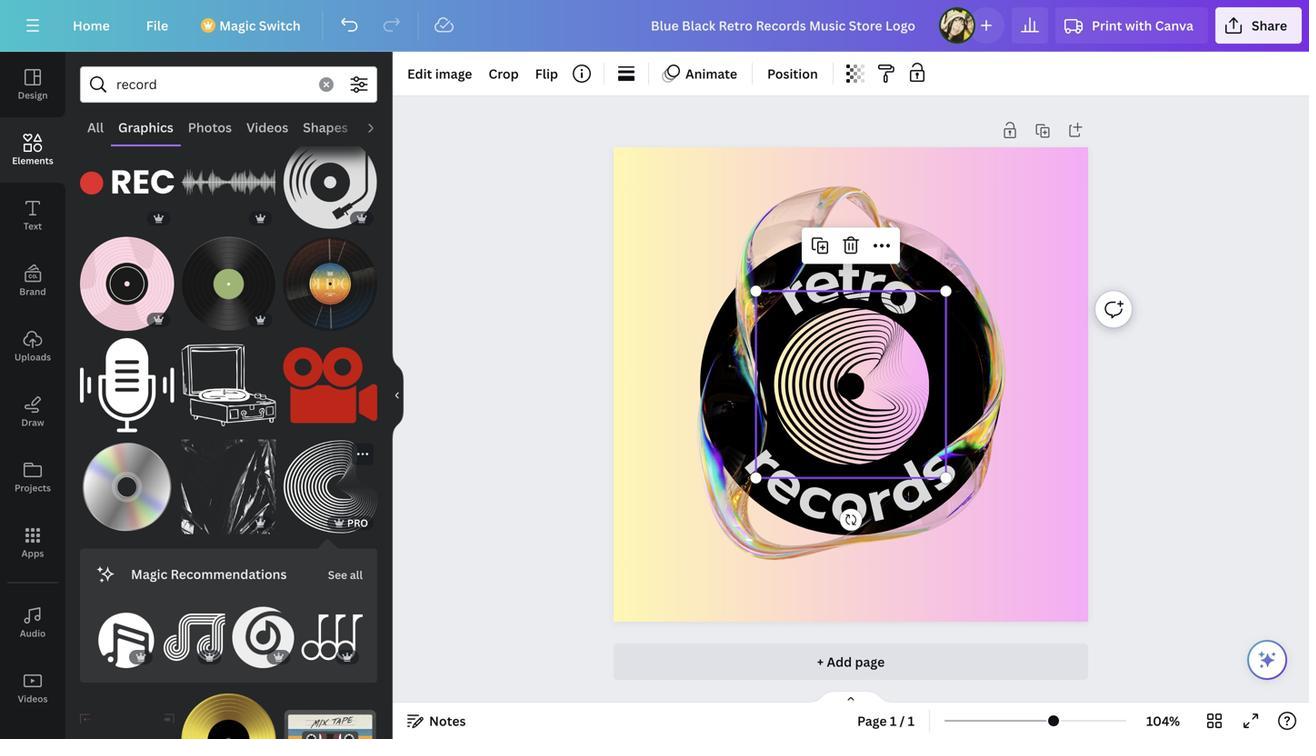 Task type: vqa. For each thing, say whether or not it's contained in the screenshot.
page
yes



Task type: locate. For each thing, give the bounding box(es) containing it.
Design title text field
[[636, 7, 932, 44]]

all
[[87, 119, 104, 136]]

audio right shapes button
[[363, 119, 399, 136]]

0 horizontal spatial vinyl record image
[[80, 237, 174, 331]]

0 horizontal spatial r
[[723, 424, 808, 500]]

0 vertical spatial videos button
[[239, 110, 296, 145]]

audio down "apps"
[[20, 627, 46, 640]]

audio button right shapes
[[355, 110, 406, 145]]

recommendations
[[171, 565, 287, 583]]

all
[[350, 567, 363, 582]]

photos button
[[181, 110, 239, 145]]

2 vinyl record image from the left
[[182, 237, 276, 331]]

104% button
[[1134, 706, 1193, 736]]

edit
[[407, 65, 432, 82]]

1 horizontal spatial magic
[[219, 17, 256, 34]]

video camera icon image
[[283, 338, 377, 432]]

0 horizontal spatial audio button
[[0, 590, 65, 656]]

1 horizontal spatial audio
[[363, 119, 399, 136]]

1 vertical spatial audio button
[[0, 590, 65, 656]]

vinyl record image
[[80, 237, 174, 331], [182, 237, 276, 331]]

1 vinyl record image from the left
[[80, 237, 174, 331]]

audio button
[[355, 110, 406, 145], [0, 590, 65, 656]]

graphics button
[[111, 110, 181, 145]]

o
[[829, 458, 870, 549]]

0 horizontal spatial magic
[[131, 565, 168, 583]]

shapes
[[303, 119, 348, 136]]

videos
[[246, 119, 288, 136], [18, 693, 48, 705]]

print
[[1092, 17, 1122, 34]]

audio
[[363, 119, 399, 136], [20, 627, 46, 640]]

videos button
[[239, 110, 296, 145], [0, 656, 65, 721]]

projects button
[[0, 445, 65, 510]]

videos inside side panel tab list
[[18, 693, 48, 705]]

1
[[890, 712, 897, 730], [908, 712, 915, 730]]

switch
[[259, 17, 301, 34]]

c
[[786, 449, 846, 545]]

apps
[[21, 547, 44, 560]]

magic left switch
[[219, 17, 256, 34]]

flip button
[[528, 59, 566, 88]]

image
[[435, 65, 472, 82]]

with
[[1125, 17, 1152, 34]]

animate
[[716, 65, 768, 82]]

canva assistant image
[[1257, 649, 1278, 671]]

uploads button
[[0, 314, 65, 379]]

2 1 from the left
[[908, 712, 915, 730]]

notes
[[429, 712, 466, 730]]

0 horizontal spatial 1
[[890, 712, 897, 730]]

0 vertical spatial audio button
[[355, 110, 406, 145]]

1 horizontal spatial vinyl record image
[[182, 237, 276, 331]]

gold vinyl record image
[[182, 694, 276, 739]]

magic
[[219, 17, 256, 34], [131, 565, 168, 583]]

draw button
[[0, 379, 65, 445]]

show pages image
[[807, 690, 895, 705]]

0 vertical spatial magic
[[219, 17, 256, 34]]

r
[[723, 424, 808, 500], [858, 454, 902, 547]]

magic left the recommendations
[[131, 565, 168, 583]]

magic inside button
[[219, 17, 256, 34]]

1 vertical spatial videos
[[18, 693, 48, 705]]

share button
[[1216, 7, 1302, 44]]

edit image
[[407, 65, 472, 82]]

text button
[[0, 183, 65, 248]]

0 vertical spatial audio
[[363, 119, 399, 136]]

canva
[[1155, 17, 1194, 34]]

group
[[80, 135, 174, 229], [182, 135, 276, 229], [283, 135, 377, 229], [80, 226, 174, 331], [182, 226, 276, 331], [283, 226, 377, 331], [283, 327, 377, 432], [80, 429, 174, 534], [182, 429, 276, 534], [95, 596, 156, 668], [163, 596, 225, 668], [232, 596, 294, 668], [301, 596, 363, 668], [182, 683, 276, 739], [80, 694, 174, 739], [283, 694, 377, 739]]

#000000 image
[[616, 63, 637, 85]]

main menu bar
[[0, 0, 1309, 52]]

0 horizontal spatial videos button
[[0, 656, 65, 721]]

1 vertical spatial videos button
[[0, 656, 65, 721]]

1 horizontal spatial videos
[[246, 119, 288, 136]]

hide image
[[392, 352, 404, 439]]

1 left /
[[890, 712, 897, 730]]

rec image
[[80, 135, 174, 229]]

audio button down "apps"
[[0, 590, 65, 656]]

magic recommendations
[[131, 565, 287, 583]]

1 horizontal spatial 1
[[908, 712, 915, 730]]

cassette with retro label as vintage object. image
[[283, 694, 377, 739]]

see
[[328, 567, 347, 582]]

home link
[[58, 7, 124, 44]]

1 horizontal spatial r
[[858, 454, 902, 547]]

/
[[900, 712, 905, 730]]

Search elements search field
[[116, 67, 308, 102]]

apps button
[[0, 510, 65, 576]]

1 vertical spatial audio
[[20, 627, 46, 640]]

illustration of a cd image
[[80, 440, 174, 534]]

elements
[[12, 155, 53, 167]]

magic for magic switch
[[219, 17, 256, 34]]

1 right /
[[908, 712, 915, 730]]

flip
[[535, 65, 558, 82]]

1 horizontal spatial audio button
[[355, 110, 406, 145]]

1 vertical spatial magic
[[131, 565, 168, 583]]

0 horizontal spatial audio
[[20, 627, 46, 640]]

0 vertical spatial videos
[[246, 119, 288, 136]]

0 horizontal spatial videos
[[18, 693, 48, 705]]



Task type: describe. For each thing, give the bounding box(es) containing it.
pro group
[[283, 440, 377, 534]]

crop
[[489, 65, 519, 82]]

all button
[[80, 110, 111, 145]]

animate button
[[687, 59, 776, 88]]

see all button
[[326, 556, 365, 592]]

104%
[[1147, 712, 1180, 730]]

magic switch
[[219, 17, 301, 34]]

file button
[[132, 7, 183, 44]]

#000000 image
[[616, 63, 637, 85]]

design
[[18, 89, 48, 101]]

see all
[[328, 567, 363, 582]]

add
[[827, 653, 852, 671]]

pro
[[347, 516, 368, 529]]

projects
[[15, 482, 51, 494]]

e
[[746, 435, 828, 529]]

page
[[857, 712, 887, 730]]

+ add page
[[817, 653, 885, 671]]

magic switch button
[[190, 7, 315, 44]]

page
[[855, 653, 885, 671]]

home
[[73, 17, 110, 34]]

photos
[[188, 119, 232, 136]]

organic vinyl record sleeves and labels red, blue and yellow hippie image
[[283, 237, 377, 331]]

brand
[[19, 286, 46, 298]]

magic for magic recommendations
[[131, 565, 168, 583]]

plastic wrap texture image
[[182, 440, 276, 534]]

+
[[817, 653, 824, 671]]

print with canva
[[1092, 17, 1194, 34]]

1 horizontal spatial videos button
[[239, 110, 296, 145]]

page 1 / 1
[[857, 712, 915, 730]]

notes button
[[400, 706, 473, 736]]

video record viewfinder image
[[80, 694, 174, 739]]

+ add page button
[[614, 644, 1088, 680]]

side panel tab list
[[0, 52, 65, 739]]

draw
[[21, 416, 44, 429]]

shapes button
[[296, 110, 355, 145]]

edit image button
[[400, 59, 480, 88]]

uploads
[[14, 351, 51, 363]]

elements button
[[0, 117, 65, 183]]

position
[[798, 65, 849, 82]]

s
[[893, 427, 978, 511]]

file
[[146, 17, 168, 34]]

brand button
[[0, 248, 65, 314]]

1 1 from the left
[[890, 712, 897, 730]]

position button
[[791, 59, 856, 88]]

design button
[[0, 52, 65, 117]]

text
[[24, 220, 42, 232]]

share
[[1252, 17, 1288, 34]]

graphics
[[118, 119, 173, 136]]

audio inside side panel tab list
[[20, 627, 46, 640]]

crop button
[[481, 59, 526, 88]]

print with canva button
[[1056, 7, 1208, 44]]

d
[[870, 440, 947, 538]]



